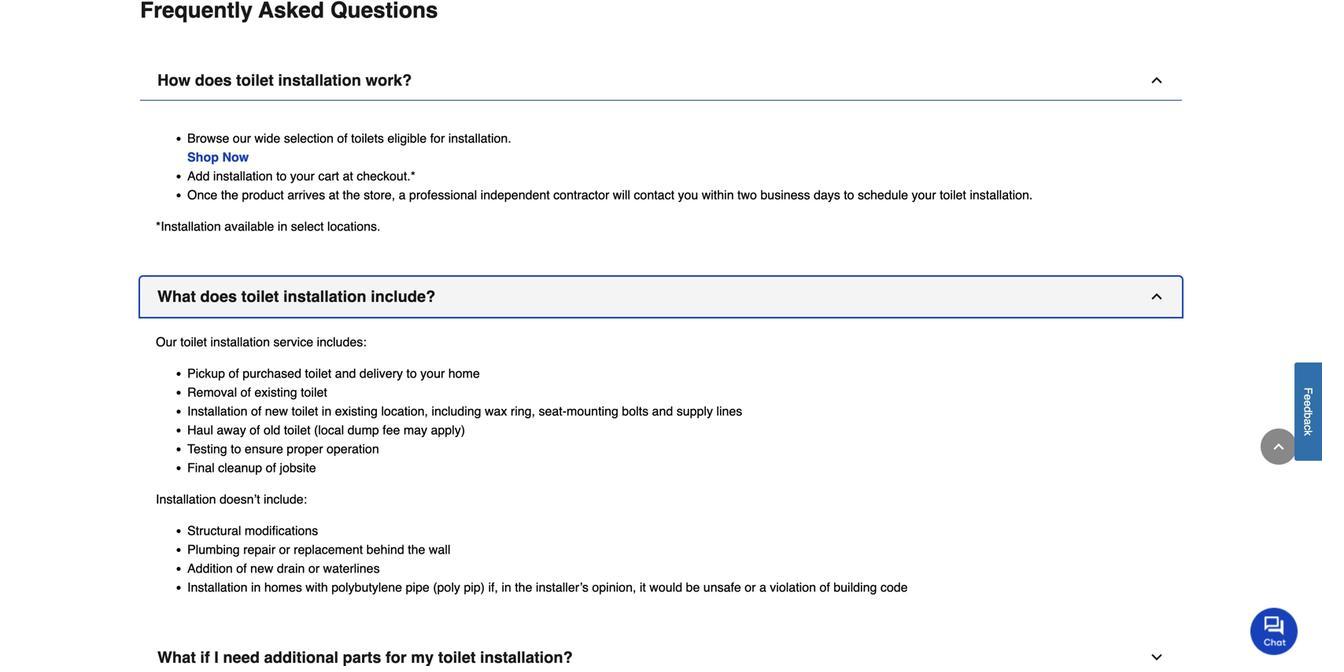 Task type: locate. For each thing, give the bounding box(es) containing it.
of down purchased
[[241, 385, 251, 400]]

in
[[278, 219, 288, 234], [322, 404, 332, 419], [251, 581, 261, 595], [502, 581, 512, 595]]

supply
[[677, 404, 713, 419]]

may
[[404, 423, 428, 438]]

1 vertical spatial and
[[652, 404, 673, 419]]

how does toilet installation work? button
[[140, 60, 1183, 101]]

1 horizontal spatial and
[[652, 404, 673, 419]]

bolts
[[622, 404, 649, 419]]

installer's
[[536, 581, 589, 595]]

installation up purchased
[[211, 335, 270, 349]]

professional
[[409, 188, 477, 202]]

0 horizontal spatial at
[[329, 188, 339, 202]]

0 horizontal spatial your
[[290, 169, 315, 183]]

2 vertical spatial your
[[421, 366, 445, 381]]

chat invite button image
[[1251, 608, 1299, 656]]

existing down purchased
[[255, 385, 297, 400]]

installation down final
[[156, 492, 216, 507]]

new up old
[[265, 404, 288, 419]]

1 vertical spatial chevron up image
[[1150, 289, 1165, 305]]

contractor
[[554, 188, 610, 202]]

0 vertical spatial chevron up image
[[1150, 72, 1165, 88]]

new
[[265, 404, 288, 419], [250, 562, 274, 576]]

of left building
[[820, 581, 831, 595]]

your up arrives on the left top of the page
[[290, 169, 315, 183]]

or right unsafe
[[745, 581, 756, 595]]

existing up dump
[[335, 404, 378, 419]]

your
[[290, 169, 315, 183], [912, 188, 937, 202], [421, 366, 445, 381]]

1 horizontal spatial your
[[421, 366, 445, 381]]

ring,
[[511, 404, 535, 419]]

f e e d b a c k button
[[1295, 363, 1323, 462]]

locations.
[[328, 219, 381, 234]]

a left violation
[[760, 581, 767, 595]]

e up b
[[1303, 401, 1315, 407]]

cleanup
[[218, 461, 262, 475]]

does right how
[[195, 71, 232, 89]]

1 vertical spatial your
[[912, 188, 937, 202]]

0 vertical spatial installation
[[187, 404, 248, 419]]

be
[[686, 581, 700, 595]]

1 vertical spatial new
[[250, 562, 274, 576]]

a inside structural modifications plumbing repair or replacement behind the wall addition of new drain or waterlines installation in homes with polybutylene pipe (poly pip) if, in the installer's opinion, it would be unsafe or a violation of building code
[[760, 581, 767, 595]]

0 vertical spatial at
[[343, 169, 353, 183]]

modifications
[[245, 524, 318, 538]]

installation up includes: at the bottom of the page
[[283, 288, 367, 306]]

service
[[274, 335, 313, 349]]

or
[[279, 543, 290, 557], [309, 562, 320, 576], [745, 581, 756, 595]]

select
[[291, 219, 324, 234]]

to right delivery
[[407, 366, 417, 381]]

existing
[[255, 385, 297, 400], [335, 404, 378, 419]]

your inside pickup of purchased toilet and delivery to your home removal of existing toilet installation of new toilet in existing location, including wax ring, seat-mounting bolts and supply lines haul away of old toilet (local dump fee may apply) testing to ensure proper operation final cleanup of jobsite
[[421, 366, 445, 381]]

chevron up image
[[1272, 439, 1287, 455]]

cart
[[318, 169, 339, 183]]

operation
[[327, 442, 379, 457]]

1 vertical spatial a
[[1303, 419, 1315, 426]]

to
[[276, 169, 287, 183], [844, 188, 855, 202], [407, 366, 417, 381], [231, 442, 241, 457]]

pipe
[[406, 581, 430, 595]]

2 vertical spatial or
[[745, 581, 756, 595]]

installation inside what does toilet installation include? button
[[283, 288, 367, 306]]

browse our wide selection of toilets eligible for installation. shop now add installation to your cart at checkout.* once the product arrives at the store, a professional independent contractor will contact you within two business days to schedule your toilet installation.
[[187, 131, 1033, 202]]

it
[[640, 581, 646, 595]]

1 horizontal spatial existing
[[335, 404, 378, 419]]

1 vertical spatial installation.
[[970, 188, 1033, 202]]

toilet inside what does toilet installation include? button
[[241, 288, 279, 306]]

*installation
[[156, 219, 221, 234]]

wax
[[485, 404, 507, 419]]

add
[[187, 169, 210, 183]]

your left home
[[421, 366, 445, 381]]

what does toilet installation include? button
[[140, 277, 1183, 317]]

0 vertical spatial and
[[335, 366, 356, 381]]

haul
[[187, 423, 213, 438]]

and right bolts
[[652, 404, 673, 419]]

0 horizontal spatial a
[[399, 188, 406, 202]]

for
[[430, 131, 445, 146]]

what does toilet installation include?
[[157, 288, 436, 306]]

1 horizontal spatial or
[[309, 562, 320, 576]]

installation up the selection
[[278, 71, 361, 89]]

once
[[187, 188, 218, 202]]

in right if,
[[502, 581, 512, 595]]

wide
[[255, 131, 281, 146]]

opinion,
[[592, 581, 637, 595]]

2 vertical spatial installation
[[187, 581, 248, 595]]

purchased
[[243, 366, 302, 381]]

2 horizontal spatial your
[[912, 188, 937, 202]]

a up k
[[1303, 419, 1315, 426]]

seat-
[[539, 404, 567, 419]]

0 vertical spatial does
[[195, 71, 232, 89]]

toilet
[[236, 71, 274, 89], [940, 188, 967, 202], [241, 288, 279, 306], [180, 335, 207, 349], [305, 366, 332, 381], [301, 385, 327, 400], [292, 404, 318, 419], [284, 423, 311, 438]]

chevron up image for work?
[[1150, 72, 1165, 88]]

and down includes: at the bottom of the page
[[335, 366, 356, 381]]

your right schedule on the right top
[[912, 188, 937, 202]]

1 horizontal spatial a
[[760, 581, 767, 595]]

0 vertical spatial or
[[279, 543, 290, 557]]

proper
[[287, 442, 323, 457]]

0 horizontal spatial and
[[335, 366, 356, 381]]

how does toilet installation work?
[[157, 71, 412, 89]]

installation down the removal
[[187, 404, 248, 419]]

installation inside structural modifications plumbing repair or replacement behind the wall addition of new drain or waterlines installation in homes with polybutylene pipe (poly pip) if, in the installer's opinion, it would be unsafe or a violation of building code
[[187, 581, 248, 595]]

behind
[[367, 543, 405, 557]]

1 horizontal spatial installation.
[[970, 188, 1033, 202]]

and
[[335, 366, 356, 381], [652, 404, 673, 419]]

new inside structural modifications plumbing repair or replacement behind the wall addition of new drain or waterlines installation in homes with polybutylene pipe (poly pip) if, in the installer's opinion, it would be unsafe or a violation of building code
[[250, 562, 274, 576]]

new down repair at left
[[250, 562, 274, 576]]

now
[[222, 150, 249, 164]]

to right the days
[[844, 188, 855, 202]]

chevron up image inside how does toilet installation work? button
[[1150, 72, 1165, 88]]

of down ensure
[[266, 461, 276, 475]]

installation down now
[[213, 169, 273, 183]]

0 vertical spatial new
[[265, 404, 288, 419]]

0 vertical spatial your
[[290, 169, 315, 183]]

code
[[881, 581, 908, 595]]

at down cart on the left top
[[329, 188, 339, 202]]

1 vertical spatial does
[[200, 288, 237, 306]]

store,
[[364, 188, 395, 202]]

contact
[[634, 188, 675, 202]]

the right once
[[221, 188, 239, 202]]

within
[[702, 188, 734, 202]]

what
[[157, 288, 196, 306]]

1 horizontal spatial at
[[343, 169, 353, 183]]

of left the toilets
[[337, 131, 348, 146]]

0 vertical spatial a
[[399, 188, 406, 202]]

k
[[1303, 431, 1315, 437]]

installation.
[[449, 131, 512, 146], [970, 188, 1033, 202]]

browse
[[187, 131, 229, 146]]

a right store,
[[399, 188, 406, 202]]

the left store,
[[343, 188, 360, 202]]

unsafe
[[704, 581, 742, 595]]

or down modifications at bottom
[[279, 543, 290, 557]]

chevron down image
[[1150, 650, 1165, 666]]

1 e from the top
[[1303, 395, 1315, 401]]

in up (local
[[322, 404, 332, 419]]

chevron up image inside what does toilet installation include? button
[[1150, 289, 1165, 305]]

structural modifications plumbing repair or replacement behind the wall addition of new drain or waterlines installation in homes with polybutylene pipe (poly pip) if, in the installer's opinion, it would be unsafe or a violation of building code
[[187, 524, 908, 595]]

chevron up image
[[1150, 72, 1165, 88], [1150, 289, 1165, 305]]

2 vertical spatial a
[[760, 581, 767, 595]]

2 chevron up image from the top
[[1150, 289, 1165, 305]]

a
[[399, 188, 406, 202], [1303, 419, 1315, 426], [760, 581, 767, 595]]

installation inside 'browse our wide selection of toilets eligible for installation. shop now add installation to your cart at checkout.* once the product arrives at the store, a professional independent contractor will contact you within two business days to schedule your toilet installation.'
[[213, 169, 273, 183]]

repair
[[243, 543, 276, 557]]

does right "what"
[[200, 288, 237, 306]]

installation
[[278, 71, 361, 89], [213, 169, 273, 183], [283, 288, 367, 306], [211, 335, 270, 349]]

2 horizontal spatial or
[[745, 581, 756, 595]]

new inside pickup of purchased toilet and delivery to your home removal of existing toilet installation of new toilet in existing location, including wax ring, seat-mounting bolts and supply lines haul away of old toilet (local dump fee may apply) testing to ensure proper operation final cleanup of jobsite
[[265, 404, 288, 419]]

0 vertical spatial installation.
[[449, 131, 512, 146]]

schedule
[[858, 188, 909, 202]]

installation
[[187, 404, 248, 419], [156, 492, 216, 507], [187, 581, 248, 595]]

structural
[[187, 524, 241, 538]]

homes
[[264, 581, 302, 595]]

a inside button
[[1303, 419, 1315, 426]]

replacement
[[294, 543, 363, 557]]

e up 'd'
[[1303, 395, 1315, 401]]

or up with
[[309, 562, 320, 576]]

installation down addition
[[187, 581, 248, 595]]

1 chevron up image from the top
[[1150, 72, 1165, 88]]

does
[[195, 71, 232, 89], [200, 288, 237, 306]]

plumbing
[[187, 543, 240, 557]]

our
[[233, 131, 251, 146]]

2 horizontal spatial a
[[1303, 419, 1315, 426]]

at right cart on the left top
[[343, 169, 353, 183]]

0 vertical spatial existing
[[255, 385, 297, 400]]

will
[[613, 188, 631, 202]]



Task type: describe. For each thing, give the bounding box(es) containing it.
if,
[[489, 581, 498, 595]]

includes:
[[317, 335, 367, 349]]

you
[[678, 188, 699, 202]]

lines
[[717, 404, 743, 419]]

available
[[225, 219, 274, 234]]

fee
[[383, 423, 400, 438]]

of down repair at left
[[236, 562, 247, 576]]

product
[[242, 188, 284, 202]]

0 horizontal spatial installation.
[[449, 131, 512, 146]]

of right the pickup
[[229, 366, 239, 381]]

does for how
[[195, 71, 232, 89]]

building
[[834, 581, 878, 595]]

independent
[[481, 188, 550, 202]]

location,
[[381, 404, 428, 419]]

to up cleanup
[[231, 442, 241, 457]]

b
[[1303, 413, 1315, 419]]

toilet inside how does toilet installation work? button
[[236, 71, 274, 89]]

of left old
[[250, 423, 260, 438]]

away
[[217, 423, 246, 438]]

(poly
[[433, 581, 461, 595]]

two
[[738, 188, 757, 202]]

days
[[814, 188, 841, 202]]

1 vertical spatial existing
[[335, 404, 378, 419]]

in left 'homes'
[[251, 581, 261, 595]]

eligible
[[388, 131, 427, 146]]

selection
[[284, 131, 334, 146]]

of up ensure
[[251, 404, 262, 419]]

work?
[[366, 71, 412, 89]]

business
[[761, 188, 811, 202]]

in left select
[[278, 219, 288, 234]]

arrives
[[288, 188, 325, 202]]

with
[[306, 581, 328, 595]]

installation inside how does toilet installation work? button
[[278, 71, 361, 89]]

home
[[449, 366, 480, 381]]

2 e from the top
[[1303, 401, 1315, 407]]

testing
[[187, 442, 227, 457]]

mounting
[[567, 404, 619, 419]]

1 vertical spatial at
[[329, 188, 339, 202]]

how
[[157, 71, 191, 89]]

violation
[[770, 581, 817, 595]]

dump
[[348, 423, 379, 438]]

our toilet installation service includes:
[[156, 335, 367, 349]]

0 horizontal spatial existing
[[255, 385, 297, 400]]

removal
[[187, 385, 237, 400]]

a inside 'browse our wide selection of toilets eligible for installation. shop now add installation to your cart at checkout.* once the product arrives at the store, a professional independent contractor will contact you within two business days to schedule your toilet installation.'
[[399, 188, 406, 202]]

the right if,
[[515, 581, 533, 595]]

pickup of purchased toilet and delivery to your home removal of existing toilet installation of new toilet in existing location, including wax ring, seat-mounting bolts and supply lines haul away of old toilet (local dump fee may apply) testing to ensure proper operation final cleanup of jobsite
[[187, 366, 743, 475]]

wall
[[429, 543, 451, 557]]

include?
[[371, 288, 436, 306]]

f
[[1303, 388, 1315, 395]]

drain
[[277, 562, 305, 576]]

1 vertical spatial installation
[[156, 492, 216, 507]]

d
[[1303, 407, 1315, 413]]

apply)
[[431, 423, 465, 438]]

of inside 'browse our wide selection of toilets eligible for installation. shop now add installation to your cart at checkout.* once the product arrives at the store, a professional independent contractor will contact you within two business days to schedule your toilet installation.'
[[337, 131, 348, 146]]

checkout.*
[[357, 169, 416, 183]]

does for what
[[200, 288, 237, 306]]

would
[[650, 581, 683, 595]]

waterlines
[[323, 562, 380, 576]]

jobsite
[[280, 461, 316, 475]]

in inside pickup of purchased toilet and delivery to your home removal of existing toilet installation of new toilet in existing location, including wax ring, seat-mounting bolts and supply lines haul away of old toilet (local dump fee may apply) testing to ensure proper operation final cleanup of jobsite
[[322, 404, 332, 419]]

*installation available in select locations.
[[156, 219, 381, 234]]

to up product at the top left
[[276, 169, 287, 183]]

toilets
[[351, 131, 384, 146]]

installation inside pickup of purchased toilet and delivery to your home removal of existing toilet installation of new toilet in existing location, including wax ring, seat-mounting bolts and supply lines haul away of old toilet (local dump fee may apply) testing to ensure proper operation final cleanup of jobsite
[[187, 404, 248, 419]]

pip)
[[464, 581, 485, 595]]

doesn't
[[220, 492, 260, 507]]

(local
[[314, 423, 344, 438]]

final
[[187, 461, 215, 475]]

toilet inside 'browse our wide selection of toilets eligible for installation. shop now add installation to your cart at checkout.* once the product arrives at the store, a professional independent contractor will contact you within two business days to schedule your toilet installation.'
[[940, 188, 967, 202]]

scroll to top element
[[1262, 429, 1298, 465]]

f e e d b a c k
[[1303, 388, 1315, 437]]

shop
[[187, 150, 219, 164]]

1 vertical spatial or
[[309, 562, 320, 576]]

chevron up image for include?
[[1150, 289, 1165, 305]]

include:
[[264, 492, 307, 507]]

the left the wall
[[408, 543, 426, 557]]

0 horizontal spatial or
[[279, 543, 290, 557]]

polybutylene
[[332, 581, 402, 595]]

c
[[1303, 426, 1315, 431]]

delivery
[[360, 366, 403, 381]]

installation doesn't include:
[[156, 492, 307, 507]]

ensure
[[245, 442, 283, 457]]



Task type: vqa. For each thing, say whether or not it's contained in the screenshot.
"LG"
no



